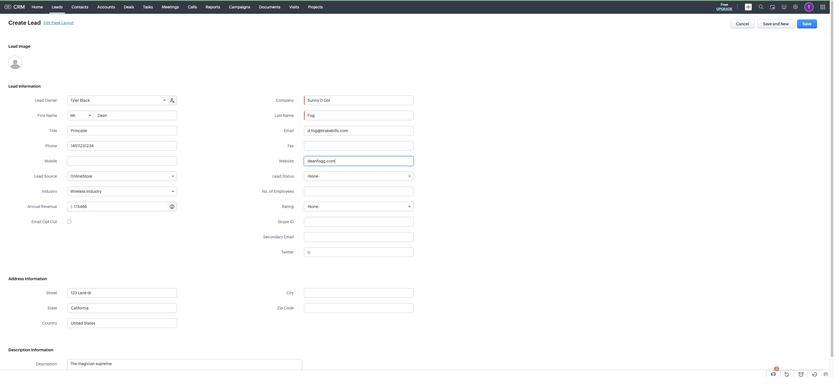 Task type: locate. For each thing, give the bounding box(es) containing it.
lead owner
[[35, 98, 57, 103]]

lead for lead owner
[[35, 98, 44, 103]]

2 vertical spatial information
[[31, 348, 53, 353]]

0 vertical spatial email
[[284, 129, 294, 133]]

edit page layout link
[[44, 20, 74, 25]]

2 -none- from the top
[[307, 205, 319, 209]]

2 none- from the top
[[308, 205, 319, 209]]

0 vertical spatial description
[[8, 348, 30, 353]]

0 horizontal spatial description
[[8, 348, 30, 353]]

lead down image
[[8, 84, 18, 89]]

visits link
[[285, 0, 304, 14]]

address
[[8, 277, 24, 281]]

industry
[[42, 189, 57, 194], [86, 189, 101, 194]]

1 vertical spatial -
[[307, 205, 308, 209]]

name right first
[[46, 113, 57, 118]]

lead
[[28, 19, 41, 26], [8, 44, 18, 49], [8, 84, 18, 89], [35, 98, 44, 103], [34, 174, 43, 179], [273, 174, 281, 179]]

email
[[284, 129, 294, 133], [31, 220, 41, 224], [284, 235, 294, 240]]

save down profile icon
[[803, 22, 812, 26]]

1 industry from the left
[[42, 189, 57, 194]]

0 horizontal spatial industry
[[42, 189, 57, 194]]

1 -none- from the top
[[307, 174, 319, 179]]

-none- for lead status
[[307, 174, 319, 179]]

street
[[46, 291, 57, 296]]

lead left the status
[[273, 174, 281, 179]]

save for save and new
[[763, 22, 772, 26]]

1 vertical spatial email
[[31, 220, 41, 224]]

lead for lead source
[[34, 174, 43, 179]]

create
[[8, 19, 26, 26]]

free upgrade
[[717, 3, 733, 11]]

email for email opt out
[[31, 220, 41, 224]]

0 vertical spatial -
[[307, 174, 308, 179]]

home link
[[27, 0, 47, 14]]

Mr. field
[[67, 111, 94, 120]]

- for lead status
[[307, 174, 308, 179]]

information for lead information
[[18, 84, 41, 89]]

owner
[[45, 98, 57, 103]]

reports link
[[201, 0, 225, 14]]

industry up revenue on the left of page
[[42, 189, 57, 194]]

calls link
[[183, 0, 201, 14]]

wireless
[[70, 189, 86, 194]]

industry right wireless
[[86, 189, 101, 194]]

projects link
[[304, 0, 327, 14]]

create lead edit page layout
[[8, 19, 74, 26]]

1 horizontal spatial industry
[[86, 189, 101, 194]]

name right last
[[283, 113, 294, 118]]

description for description
[[36, 362, 57, 367]]

information right address
[[25, 277, 47, 281]]

lead left the source
[[34, 174, 43, 179]]

email up twitter
[[284, 235, 294, 240]]

2 industry from the left
[[86, 189, 101, 194]]

none- right the status
[[308, 174, 319, 179]]

city
[[287, 291, 294, 296]]

1 name from the left
[[46, 113, 57, 118]]

lead image
[[8, 44, 30, 49]]

lead for lead image
[[8, 44, 18, 49]]

-
[[307, 174, 308, 179], [307, 205, 308, 209]]

onlinestore
[[70, 174, 92, 179]]

lead status
[[273, 174, 294, 179]]

0 vertical spatial information
[[18, 84, 41, 89]]

1 save from the left
[[763, 22, 772, 26]]

description
[[8, 348, 30, 353], [36, 362, 57, 367]]

- for rating
[[307, 205, 308, 209]]

0 vertical spatial -none- field
[[304, 172, 414, 181]]

lead left image
[[8, 44, 18, 49]]

email left opt
[[31, 220, 41, 224]]

profile image
[[805, 2, 814, 11]]

home
[[32, 5, 43, 9]]

information for address information
[[25, 277, 47, 281]]

1 vertical spatial none-
[[308, 205, 319, 209]]

last
[[275, 113, 282, 118]]

2 name from the left
[[283, 113, 294, 118]]

None field
[[304, 96, 413, 105], [67, 319, 177, 328], [304, 96, 413, 105], [67, 319, 177, 328]]

OnlineStore field
[[67, 172, 177, 181]]

0 horizontal spatial name
[[46, 113, 57, 118]]

new
[[781, 22, 789, 26]]

accounts
[[97, 5, 115, 9]]

information down country
[[31, 348, 53, 353]]

1 horizontal spatial save
[[803, 22, 812, 26]]

2 save from the left
[[803, 22, 812, 26]]

accounts link
[[93, 0, 119, 14]]

skype id
[[278, 220, 294, 224]]

tyler black
[[70, 98, 90, 103]]

save
[[763, 22, 772, 26], [803, 22, 812, 26]]

0 vertical spatial -none-
[[307, 174, 319, 179]]

-None- field
[[304, 172, 414, 181], [304, 202, 414, 212]]

first name
[[38, 113, 57, 118]]

1 -none- field from the top
[[304, 172, 414, 181]]

1 horizontal spatial name
[[283, 113, 294, 118]]

code
[[284, 306, 294, 311]]

save left 'and'
[[763, 22, 772, 26]]

None text field
[[304, 96, 413, 105], [94, 111, 177, 120], [67, 141, 177, 151], [304, 141, 414, 151], [312, 248, 413, 257], [304, 288, 414, 298], [67, 304, 177, 313], [304, 304, 414, 313], [67, 319, 177, 328], [67, 360, 302, 379], [304, 96, 413, 105], [94, 111, 177, 120], [67, 141, 177, 151], [304, 141, 414, 151], [312, 248, 413, 257], [304, 288, 414, 298], [67, 304, 177, 313], [304, 304, 414, 313], [67, 319, 177, 328], [67, 360, 302, 379]]

1 none- from the top
[[308, 174, 319, 179]]

- right the status
[[307, 174, 308, 179]]

description for description information
[[8, 348, 30, 353]]

-none- field for lead status
[[304, 172, 414, 181]]

lead left the owner
[[35, 98, 44, 103]]

zip code
[[277, 306, 294, 311]]

-none-
[[307, 174, 319, 179], [307, 205, 319, 209]]

lead source
[[34, 174, 57, 179]]

$
[[70, 205, 73, 209]]

information up 'lead owner'
[[18, 84, 41, 89]]

1 - from the top
[[307, 174, 308, 179]]

documents
[[259, 5, 280, 9]]

none- right rating
[[308, 205, 319, 209]]

none- for lead status
[[308, 174, 319, 179]]

save and new
[[763, 22, 789, 26]]

2 - from the top
[[307, 205, 308, 209]]

campaigns link
[[225, 0, 255, 14]]

none- for rating
[[308, 205, 319, 209]]

name
[[46, 113, 57, 118], [283, 113, 294, 118]]

-none- right rating
[[307, 205, 319, 209]]

first
[[38, 113, 45, 118]]

1 vertical spatial information
[[25, 277, 47, 281]]

1 vertical spatial -none-
[[307, 205, 319, 209]]

1 vertical spatial description
[[36, 362, 57, 367]]

None text field
[[304, 111, 414, 120], [67, 126, 177, 136], [304, 126, 414, 136], [67, 156, 177, 166], [304, 156, 414, 166], [304, 187, 414, 196], [74, 202, 177, 211], [304, 217, 414, 227], [304, 232, 414, 242], [67, 288, 177, 298], [304, 111, 414, 120], [67, 126, 177, 136], [304, 126, 414, 136], [67, 156, 177, 166], [304, 156, 414, 166], [304, 187, 414, 196], [74, 202, 177, 211], [304, 217, 414, 227], [304, 232, 414, 242], [67, 288, 177, 298]]

1 vertical spatial -none- field
[[304, 202, 414, 212]]

none-
[[308, 174, 319, 179], [308, 205, 319, 209]]

search element
[[755, 0, 767, 14]]

2 vertical spatial email
[[284, 235, 294, 240]]

2 -none- field from the top
[[304, 202, 414, 212]]

state
[[48, 306, 57, 311]]

email up fax
[[284, 129, 294, 133]]

0 vertical spatial none-
[[308, 174, 319, 179]]

-none- right the status
[[307, 174, 319, 179]]

leads
[[52, 5, 63, 9]]

0 horizontal spatial save
[[763, 22, 772, 26]]

- right rating
[[307, 205, 308, 209]]

annual revenue
[[27, 205, 57, 209]]

status
[[282, 174, 294, 179]]

information
[[18, 84, 41, 89], [25, 277, 47, 281], [31, 348, 53, 353]]

annual
[[27, 205, 40, 209]]

1 horizontal spatial description
[[36, 362, 57, 367]]



Task type: vqa. For each thing, say whether or not it's contained in the screenshot.
Contacts image
no



Task type: describe. For each thing, give the bounding box(es) containing it.
leads link
[[47, 0, 67, 14]]

calendar image
[[770, 5, 775, 9]]

opt
[[42, 220, 49, 224]]

phone
[[45, 144, 57, 148]]

-none- for rating
[[307, 205, 319, 209]]

lead for lead status
[[273, 174, 281, 179]]

contacts
[[72, 5, 88, 9]]

documents link
[[255, 0, 285, 14]]

revenue
[[41, 205, 57, 209]]

meetings
[[162, 5, 179, 9]]

address information
[[8, 277, 47, 281]]

country
[[42, 321, 57, 326]]

name for last name
[[283, 113, 294, 118]]

email opt out
[[31, 220, 57, 224]]

wireless industry
[[70, 189, 101, 194]]

create menu image
[[745, 4, 752, 10]]

search image
[[759, 5, 764, 9]]

source
[[44, 174, 57, 179]]

Wireless Industry field
[[67, 187, 177, 196]]

no. of employees
[[262, 189, 294, 194]]

meetings link
[[157, 0, 183, 14]]

contacts link
[[67, 0, 93, 14]]

2
[[776, 368, 778, 371]]

mr.
[[70, 113, 76, 118]]

layout
[[61, 20, 74, 25]]

information for description information
[[31, 348, 53, 353]]

-none- field for rating
[[304, 202, 414, 212]]

profile element
[[801, 0, 817, 14]]

last name
[[275, 113, 294, 118]]

image
[[18, 44, 30, 49]]

lead for lead information
[[8, 84, 18, 89]]

mobile
[[45, 159, 57, 164]]

reports
[[206, 5, 220, 9]]

twitter
[[281, 250, 294, 255]]

free
[[721, 3, 728, 7]]

tyler
[[70, 98, 79, 103]]

employees
[[274, 189, 294, 194]]

calls
[[188, 5, 197, 9]]

title
[[49, 129, 57, 133]]

page
[[51, 20, 61, 25]]

id
[[290, 220, 294, 224]]

Tyler Black field
[[67, 96, 168, 105]]

secondary
[[263, 235, 283, 240]]

secondary email
[[263, 235, 294, 240]]

email for email
[[284, 129, 294, 133]]

lead information
[[8, 84, 41, 89]]

rating
[[282, 205, 294, 209]]

cancel button
[[730, 19, 755, 28]]

skype
[[278, 220, 289, 224]]

lead left edit at the left
[[28, 19, 41, 26]]

fax
[[288, 144, 294, 148]]

save and new button
[[757, 19, 795, 28]]

company
[[276, 98, 294, 103]]

deals
[[124, 5, 134, 9]]

industry inside field
[[86, 189, 101, 194]]

and
[[773, 22, 780, 26]]

edit
[[44, 20, 51, 25]]

campaigns
[[229, 5, 250, 9]]

zip
[[277, 306, 283, 311]]

description information
[[8, 348, 53, 353]]

create menu element
[[742, 0, 755, 14]]

upgrade
[[717, 7, 733, 11]]

tasks link
[[138, 0, 157, 14]]

image image
[[8, 56, 22, 69]]

projects
[[308, 5, 323, 9]]

black
[[80, 98, 90, 103]]

save button
[[797, 19, 817, 28]]

of
[[269, 189, 273, 194]]

deals link
[[119, 0, 138, 14]]

save for save
[[803, 22, 812, 26]]

visits
[[289, 5, 299, 9]]

crm
[[14, 4, 25, 10]]

out
[[50, 220, 57, 224]]

no.
[[262, 189, 268, 194]]

cancel
[[736, 22, 749, 26]]

website
[[279, 159, 294, 164]]

name for first name
[[46, 113, 57, 118]]

@
[[307, 250, 311, 255]]

crm link
[[5, 4, 25, 10]]

tasks
[[143, 5, 153, 9]]



